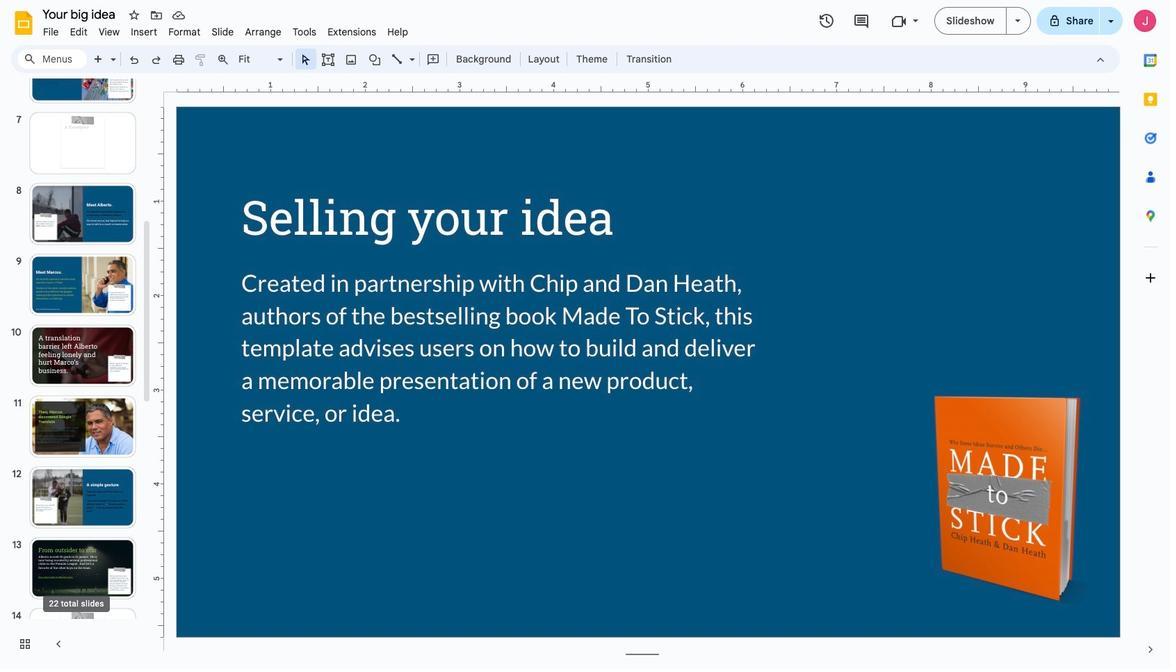 Task type: describe. For each thing, give the bounding box(es) containing it.
text box image
[[321, 53, 335, 67]]

7 menu item from the left
[[239, 24, 287, 40]]

new slide (ctrl+m) image
[[92, 53, 106, 67]]

share. private to only me. image
[[1048, 14, 1061, 27]]

insert image image
[[343, 49, 359, 69]]

Star checkbox
[[124, 6, 144, 25]]

6 menu item from the left
[[206, 24, 239, 40]]

10 menu item from the left
[[382, 24, 414, 40]]

document status: saved to drive. image
[[172, 8, 186, 22]]

select (esc) image
[[299, 53, 313, 67]]

3 menu item from the left
[[93, 24, 125, 40]]

paint format image
[[194, 53, 208, 67]]

8 menu item from the left
[[287, 24, 322, 40]]

1 menu item from the left
[[38, 24, 64, 40]]

menu bar banner
[[0, 0, 1170, 670]]

hide the menus (ctrl+shift+f) image
[[1094, 53, 1108, 67]]

2 menu item from the left
[[64, 24, 93, 40]]

line image
[[391, 53, 405, 67]]

star image
[[127, 8, 141, 22]]

4 menu item from the left
[[125, 24, 163, 40]]



Task type: vqa. For each thing, say whether or not it's contained in the screenshot.
Left Margin Image
no



Task type: locate. For each thing, give the bounding box(es) containing it.
menu item up zoom icon
[[206, 24, 239, 40]]

shape image
[[367, 49, 383, 69]]

menu bar inside "menu bar" banner
[[38, 18, 414, 41]]

menu item up select (esc) image
[[287, 24, 322, 40]]

show all comments image
[[853, 13, 870, 30]]

menu bar
[[38, 18, 414, 41]]

tab list
[[1131, 41, 1170, 631]]

new slide with layout image
[[107, 50, 116, 55]]

main toolbar
[[86, 49, 679, 70]]

redo (⌘y) image
[[149, 53, 163, 67]]

menu item up zoom field
[[239, 24, 287, 40]]

9 menu item from the left
[[322, 24, 382, 40]]

menu item up insert image
[[322, 24, 382, 40]]

tab list inside "menu bar" banner
[[1131, 41, 1170, 631]]

menu item up new slide with layout icon
[[93, 24, 125, 40]]

quick sharing actions image
[[1108, 20, 1114, 42]]

navigation
[[0, 38, 167, 670]]

add comment (⌘+option+m) image
[[426, 53, 440, 67]]

menu item down rename text box
[[64, 24, 93, 40]]

select line image
[[406, 50, 415, 55]]

menu item
[[38, 24, 64, 40], [64, 24, 93, 40], [93, 24, 125, 40], [125, 24, 163, 40], [163, 24, 206, 40], [206, 24, 239, 40], [239, 24, 287, 40], [287, 24, 322, 40], [322, 24, 382, 40], [382, 24, 414, 40]]

slides home image
[[11, 10, 36, 35]]

undo (⌘z) image
[[127, 53, 141, 67]]

zoom image
[[216, 53, 230, 67]]

last edit was seconds ago image
[[819, 13, 835, 29]]

menu item down the document status: saved to drive. image
[[163, 24, 206, 40]]

print (⌘p) image
[[172, 53, 186, 67]]

move image
[[149, 8, 163, 22]]

presentation options image
[[1015, 19, 1020, 22]]

menu item down star image
[[125, 24, 163, 40]]

menu item up select line image
[[382, 24, 414, 40]]

Zoom text field
[[236, 49, 275, 69]]

Zoom field
[[234, 49, 289, 70]]

5 menu item from the left
[[163, 24, 206, 40]]

Menus field
[[17, 49, 87, 69]]

menu item up menus field
[[38, 24, 64, 40]]

Rename text field
[[38, 6, 123, 22]]

application
[[0, 0, 1170, 670]]



